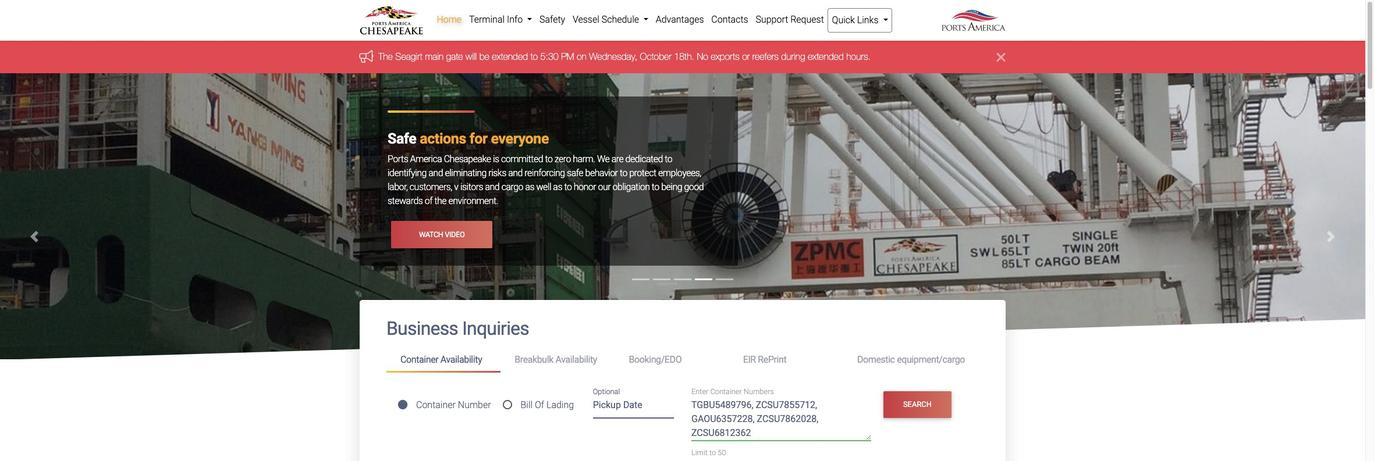 Task type: vqa. For each thing, say whether or not it's contained in the screenshot.
Domestic equipment/cargo link
yes



Task type: locate. For each thing, give the bounding box(es) containing it.
1 vertical spatial gate
[[688, 182, 705, 193]]

main
[[425, 51, 444, 62]]

0 vertical spatial ports
[[388, 131, 422, 148]]

america for chesapeake
[[410, 154, 442, 165]]

0 horizontal spatial web
[[422, 154, 440, 165]]

1 availability from the left
[[441, 355, 482, 366]]

business
[[387, 318, 458, 340]]

gate left will
[[446, 51, 463, 62]]

chesapeake
[[444, 154, 491, 165]]

cargo inside "ports america chesapeake is committed to zero harm. we are dedicated to identifying and                         eliminating risks and reinforcing safe behavior to protect employees, labor, customers, v                         isitors and cargo as well as to honor our obligation to being good stewards of the environment."
[[502, 182, 523, 193]]

vessel schedule link
[[569, 8, 652, 31]]

1 horizontal spatial the
[[519, 154, 531, 165]]

immediate
[[634, 168, 675, 179]]

tos up is
[[481, 131, 508, 148]]

safe
[[567, 168, 583, 179]]

safe actions for everyone
[[388, 131, 549, 148]]

0 vertical spatial america
[[426, 131, 478, 148]]

the inside alert
[[378, 51, 393, 62]]

container for container availability
[[401, 355, 439, 366]]

export
[[622, 182, 646, 193]]

america up 'companies,'
[[410, 154, 442, 165]]

extended
[[492, 51, 528, 62], [808, 51, 844, 62]]

parties
[[502, 168, 528, 179]]

1 vertical spatial container
[[710, 388, 742, 396]]

0 vertical spatial the
[[519, 154, 531, 165]]

0 vertical spatial container
[[401, 355, 439, 366]]

2 vertical spatial container
[[416, 400, 456, 411]]

container right the enter
[[710, 388, 742, 396]]

container availability link
[[387, 350, 501, 373]]

tos web portal image
[[0, 74, 1366, 462]]

quick links
[[832, 15, 881, 26]]

0 vertical spatial portal
[[543, 131, 581, 148]]

limit to 50
[[692, 449, 726, 458]]

2 cargo from the left
[[648, 182, 670, 193]]

brokers
[[434, 168, 462, 179]]

ports inside "ports america chesapeake is committed to zero harm. we are dedicated to identifying and                         eliminating risks and reinforcing safe behavior to protect employees, labor, customers, v                         isitors and cargo as well as to honor our obligation to being good stewards of the environment."
[[388, 154, 408, 165]]

domestic
[[857, 355, 895, 366]]

1 vertical spatial tos
[[404, 154, 421, 165]]

and down vessel
[[524, 196, 538, 207]]

links
[[857, 15, 879, 26]]

october
[[640, 51, 672, 62]]

as left well
[[525, 182, 534, 193]]

extended right the be
[[492, 51, 528, 62]]

0 horizontal spatial availability
[[441, 355, 482, 366]]

increased
[[442, 196, 479, 207]]

terminal
[[469, 14, 505, 25]]

the seagirt main gate will be extended to 5:30 pm on wednesday, october 18th.  no exports or reefers during extended hours. link
[[378, 51, 871, 62]]

domestic equipment/cargo link
[[844, 350, 979, 371]]

behavior
[[585, 168, 618, 179]]

1 vertical spatial ports
[[388, 154, 408, 165]]

container number
[[416, 400, 491, 411]]

0 vertical spatial gate
[[446, 51, 463, 62]]

committed
[[501, 154, 543, 165]]

web up the brokers
[[422, 154, 440, 165]]

domestic equipment/cargo
[[857, 355, 965, 366]]

1 vertical spatial the
[[388, 154, 402, 165]]

while
[[575, 168, 595, 179]]

accuracy.
[[540, 196, 576, 207]]

2 as from the left
[[553, 182, 562, 193]]

production
[[481, 196, 522, 207]]

breakbulk availability
[[515, 355, 597, 366]]

to left zero at the left
[[545, 154, 553, 165]]

availability inside container availability link
[[441, 355, 482, 366]]

Enter Container Numbers text field
[[692, 399, 871, 441]]

0 vertical spatial tos
[[481, 131, 508, 148]]

quick
[[832, 15, 855, 26]]

tos up 'companies,'
[[404, 154, 421, 165]]

as right well
[[553, 182, 562, 193]]

1 horizontal spatial web
[[512, 131, 540, 148]]

support request
[[756, 14, 824, 25]]

eir reprint link
[[729, 350, 844, 371]]

cargo inside the tos web portal (twp) allows the terminal to communicate with trucking companies,                         brokers and other parties in real time, while providing immediate access to valuable                         information regarding vessel schedule, import and export cargo and gate activity, which increased production and accuracy.
[[648, 182, 670, 193]]

web up committed
[[512, 131, 540, 148]]

0 horizontal spatial the
[[435, 196, 447, 207]]

1 horizontal spatial cargo
[[648, 182, 670, 193]]

availability down business inquiries
[[441, 355, 482, 366]]

1 horizontal spatial extended
[[808, 51, 844, 62]]

Optional text field
[[593, 396, 674, 419]]

booking/edo
[[629, 355, 682, 366]]

which
[[417, 196, 440, 207]]

the up in
[[519, 154, 531, 165]]

0 horizontal spatial cargo
[[502, 182, 523, 193]]

to left the 5:30
[[531, 51, 538, 62]]

enter
[[692, 388, 709, 396]]

1 vertical spatial america
[[410, 154, 442, 165]]

gate down the access
[[688, 182, 705, 193]]

of
[[425, 196, 433, 207]]

actions
[[420, 131, 466, 148]]

ports
[[388, 131, 422, 148], [388, 154, 408, 165]]

1 horizontal spatial availability
[[556, 355, 597, 366]]

with
[[631, 154, 647, 165]]

america
[[426, 131, 478, 148], [410, 154, 442, 165]]

contacts
[[712, 14, 748, 25]]

1 vertical spatial portal
[[442, 154, 464, 165]]

stewards
[[388, 196, 423, 207]]

1 vertical spatial web
[[422, 154, 440, 165]]

during
[[781, 51, 805, 62]]

0 horizontal spatial as
[[525, 182, 534, 193]]

1 ports from the top
[[388, 131, 422, 148]]

search button
[[884, 392, 952, 418]]

1 horizontal spatial tos
[[481, 131, 508, 148]]

the left seagirt
[[378, 51, 393, 62]]

0 vertical spatial the
[[378, 51, 393, 62]]

0 horizontal spatial extended
[[492, 51, 528, 62]]

as
[[525, 182, 534, 193], [553, 182, 562, 193]]

availability inside breakbulk availability link
[[556, 355, 597, 366]]

1 horizontal spatial portal
[[543, 131, 581, 148]]

business inquiries
[[387, 318, 529, 340]]

1 horizontal spatial gate
[[688, 182, 705, 193]]

the inside the tos web portal (twp) allows the terminal to communicate with trucking companies,                         brokers and other parties in real time, while providing immediate access to valuable                         information regarding vessel schedule, import and export cargo and gate activity, which increased production and accuracy.
[[519, 154, 531, 165]]

container for container number
[[416, 400, 456, 411]]

ports america chesapeake is committed to zero harm. we are dedicated to identifying and                         eliminating risks and reinforcing safe behavior to protect employees, labor, customers, v                         isitors and cargo as well as to honor our obligation to being good stewards of the environment.
[[388, 154, 704, 207]]

0 horizontal spatial gate
[[446, 51, 463, 62]]

request
[[791, 14, 824, 25]]

0 vertical spatial web
[[512, 131, 540, 148]]

portal up the brokers
[[442, 154, 464, 165]]

regarding
[[477, 182, 513, 193]]

0 horizontal spatial tos
[[404, 154, 421, 165]]

valuable
[[397, 182, 429, 193]]

the tos web portal (twp) allows the terminal to communicate with trucking companies,                         brokers and other parties in real time, while providing immediate access to valuable                         information regarding vessel schedule, import and export cargo and gate activity, which increased production and accuracy.
[[388, 154, 705, 207]]

labor,
[[388, 182, 408, 193]]

schedule
[[602, 14, 639, 25]]

the right the of on the top left of page
[[435, 196, 447, 207]]

1 cargo from the left
[[502, 182, 523, 193]]

and
[[429, 168, 443, 179], [464, 168, 479, 179], [508, 168, 523, 179], [485, 182, 500, 193], [605, 182, 620, 193], [672, 182, 686, 193], [524, 196, 538, 207]]

portal up zero at the left
[[543, 131, 581, 148]]

eir reprint
[[743, 355, 787, 366]]

wednesday,
[[589, 51, 638, 62]]

and down other
[[485, 182, 500, 193]]

america up chesapeake
[[426, 131, 478, 148]]

the up identifying
[[388, 154, 402, 165]]

video
[[445, 230, 465, 239]]

container left the number
[[416, 400, 456, 411]]

for
[[470, 131, 488, 148]]

to
[[531, 51, 538, 62], [545, 154, 553, 165], [566, 154, 574, 165], [665, 154, 673, 165], [620, 168, 627, 179], [388, 182, 395, 193], [564, 182, 572, 193], [652, 182, 659, 193], [710, 449, 716, 458]]

2 availability from the left
[[556, 355, 597, 366]]

0 horizontal spatial portal
[[442, 154, 464, 165]]

the inside the tos web portal (twp) allows the terminal to communicate with trucking companies,                         brokers and other parties in real time, while providing immediate access to valuable                         information regarding vessel schedule, import and export cargo and gate activity, which increased production and accuracy.
[[388, 154, 402, 165]]

extended right during
[[808, 51, 844, 62]]

1 vertical spatial the
[[435, 196, 447, 207]]

availability right breakbulk
[[556, 355, 597, 366]]

container down business
[[401, 355, 439, 366]]

cargo down parties
[[502, 182, 523, 193]]

launch link
[[391, 221, 475, 248]]

tos inside the tos web portal (twp) allows the terminal to communicate with trucking companies,                         brokers and other parties in real time, while providing immediate access to valuable                         information regarding vessel schedule, import and export cargo and gate activity, which increased production and accuracy.
[[404, 154, 421, 165]]

on
[[577, 51, 587, 62]]

cargo down immediate
[[648, 182, 670, 193]]

safety
[[540, 14, 565, 25]]

vessel
[[573, 14, 600, 25]]

ports for ports america tos web portal
[[388, 131, 422, 148]]

1 horizontal spatial as
[[553, 182, 562, 193]]

availability
[[441, 355, 482, 366], [556, 355, 597, 366]]

1 as from the left
[[525, 182, 534, 193]]

terminal info
[[469, 14, 525, 25]]

2 ports from the top
[[388, 154, 408, 165]]

america inside "ports america chesapeake is committed to zero harm. we are dedicated to identifying and                         eliminating risks and reinforcing safe behavior to protect employees, labor, customers, v                         isitors and cargo as well as to honor our obligation to being good stewards of the environment."
[[410, 154, 442, 165]]

harm.
[[573, 154, 595, 165]]

1 extended from the left
[[492, 51, 528, 62]]



Task type: describe. For each thing, give the bounding box(es) containing it.
gate inside alert
[[446, 51, 463, 62]]

to up employees,
[[665, 154, 673, 165]]

to down are
[[620, 168, 627, 179]]

providing
[[597, 168, 632, 179]]

support
[[756, 14, 788, 25]]

web inside the tos web portal (twp) allows the terminal to communicate with trucking companies,                         brokers and other parties in real time, while providing immediate access to valuable                         information regarding vessel schedule, import and export cargo and gate activity, which increased production and accuracy.
[[422, 154, 440, 165]]

watch video
[[419, 230, 465, 239]]

bullhorn image
[[360, 50, 378, 63]]

quick links link
[[828, 8, 892, 33]]

and down the providing
[[605, 182, 620, 193]]

exports
[[711, 51, 740, 62]]

availability for container availability
[[441, 355, 482, 366]]

watch video link
[[391, 221, 493, 248]]

eliminating
[[445, 168, 487, 179]]

to up activity,
[[388, 182, 395, 193]]

numbers
[[744, 388, 774, 396]]

trucking
[[649, 154, 679, 165]]

america for tos
[[426, 131, 478, 148]]

pm
[[561, 51, 574, 62]]

safety image
[[0, 74, 1366, 462]]

enter container numbers
[[692, 388, 774, 396]]

good
[[684, 182, 704, 193]]

our
[[598, 182, 611, 193]]

of
[[535, 400, 544, 411]]

18th.
[[674, 51, 695, 62]]

in
[[530, 168, 537, 179]]

home link
[[433, 8, 465, 31]]

equipment/cargo
[[897, 355, 965, 366]]

reefers
[[753, 51, 779, 62]]

limit
[[692, 449, 708, 458]]

inquiries
[[462, 318, 529, 340]]

dedicated
[[626, 154, 663, 165]]

breakbulk
[[515, 355, 554, 366]]

the inside "ports america chesapeake is committed to zero harm. we are dedicated to identifying and                         eliminating risks and reinforcing safe behavior to protect employees, labor, customers, v                         isitors and cargo as well as to honor our obligation to being good stewards of the environment."
[[435, 196, 447, 207]]

are
[[612, 154, 624, 165]]

terminal
[[533, 154, 564, 165]]

ports america tos web portal
[[388, 131, 581, 148]]

will
[[466, 51, 477, 62]]

companies,
[[388, 168, 432, 179]]

home
[[437, 14, 462, 25]]

time,
[[555, 168, 573, 179]]

close image
[[997, 50, 1006, 64]]

the seagirt main gate will be extended to 5:30 pm on wednesday, october 18th.  no exports or reefers during extended hours.
[[378, 51, 871, 62]]

number
[[458, 400, 491, 411]]

to inside alert
[[531, 51, 538, 62]]

obligation
[[613, 182, 650, 193]]

terminal info link
[[465, 8, 536, 31]]

other
[[481, 168, 500, 179]]

eir
[[743, 355, 756, 366]]

risks
[[489, 168, 506, 179]]

ports for ports america chesapeake is committed to zero harm. we are dedicated to identifying and                         eliminating risks and reinforcing safe behavior to protect employees, labor, customers, v                         isitors and cargo as well as to honor our obligation to being good stewards of the environment.
[[388, 154, 408, 165]]

honor
[[574, 182, 596, 193]]

to left 50
[[710, 449, 716, 458]]

real
[[539, 168, 553, 179]]

bill of lading
[[521, 400, 574, 411]]

booking/edo link
[[615, 350, 729, 371]]

isitors
[[460, 182, 483, 193]]

support request link
[[752, 8, 828, 31]]

access
[[677, 168, 704, 179]]

customers,
[[410, 182, 452, 193]]

availability for breakbulk availability
[[556, 355, 597, 366]]

lading
[[547, 400, 574, 411]]

vessel
[[515, 182, 538, 193]]

the for the seagirt main gate will be extended to 5:30 pm on wednesday, october 18th.  no exports or reefers during extended hours.
[[378, 51, 393, 62]]

to up safe
[[566, 154, 574, 165]]

v
[[454, 182, 458, 193]]

portal inside the tos web portal (twp) allows the terminal to communicate with trucking companies,                         brokers and other parties in real time, while providing immediate access to valuable                         information regarding vessel schedule, import and export cargo and gate activity, which increased production and accuracy.
[[442, 154, 464, 165]]

schedule,
[[540, 182, 576, 193]]

search
[[903, 401, 932, 409]]

environment.
[[449, 196, 498, 207]]

and up customers,
[[429, 168, 443, 179]]

or
[[742, 51, 750, 62]]

and down committed
[[508, 168, 523, 179]]

breakbulk availability link
[[501, 350, 615, 371]]

gate inside the tos web portal (twp) allows the terminal to communicate with trucking companies,                         brokers and other parties in real time, while providing immediate access to valuable                         information regarding vessel schedule, import and export cargo and gate activity, which increased production and accuracy.
[[688, 182, 705, 193]]

2 extended from the left
[[808, 51, 844, 62]]

is
[[493, 154, 499, 165]]

and up "isitors"
[[464, 168, 479, 179]]

information
[[431, 182, 475, 193]]

and down employees,
[[672, 182, 686, 193]]

watch
[[419, 230, 443, 239]]

to down time,
[[564, 182, 572, 193]]

info
[[507, 14, 523, 25]]

activity,
[[388, 196, 415, 207]]

employees,
[[658, 168, 701, 179]]

allows
[[493, 154, 517, 165]]

advantages link
[[652, 8, 708, 31]]

launch
[[419, 230, 447, 239]]

the seagirt main gate will be extended to 5:30 pm on wednesday, october 18th.  no exports or reefers during extended hours. alert
[[0, 41, 1366, 74]]

(twp)
[[466, 154, 491, 165]]

reprint
[[758, 355, 787, 366]]

the for the tos web portal (twp) allows the terminal to communicate with trucking companies,                         brokers and other parties in real time, while providing immediate access to valuable                         information regarding vessel schedule, import and export cargo and gate activity, which increased production and accuracy.
[[388, 154, 402, 165]]

to down immediate
[[652, 182, 659, 193]]

contacts link
[[708, 8, 752, 31]]

be
[[479, 51, 490, 62]]



